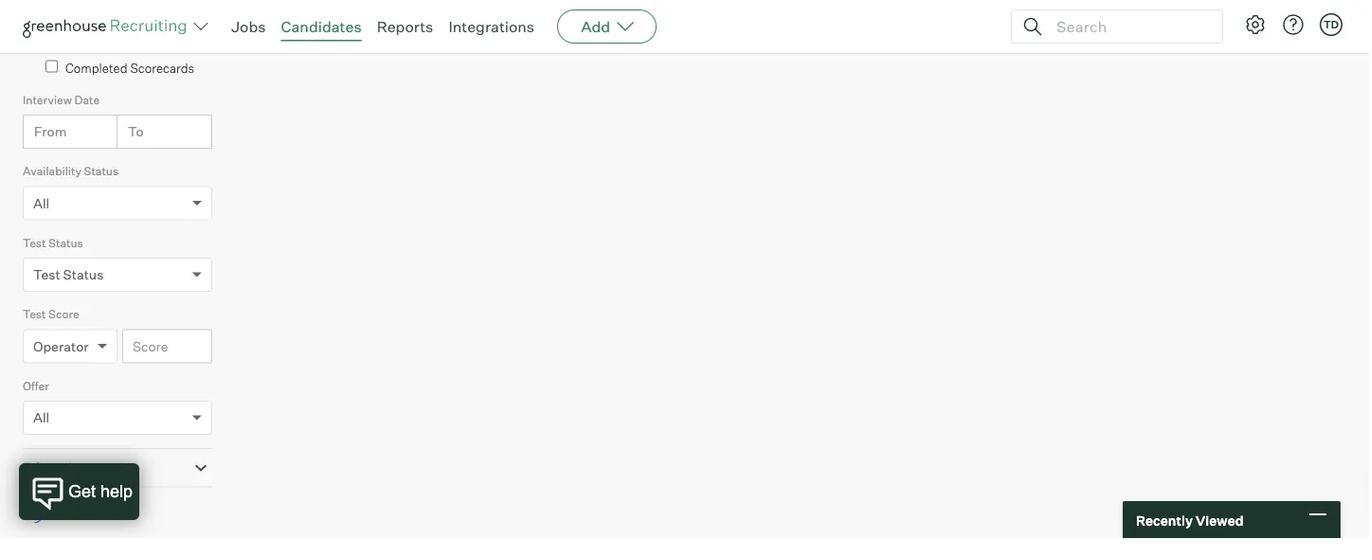 Task type: vqa. For each thing, say whether or not it's contained in the screenshot.


Task type: locate. For each thing, give the bounding box(es) containing it.
availability status element
[[23, 162, 212, 234]]

status for all
[[84, 164, 119, 178]]

0 vertical spatial all
[[33, 195, 50, 211]]

1 vertical spatial status
[[48, 236, 83, 250]]

test
[[23, 236, 46, 250], [33, 266, 60, 283], [23, 307, 46, 321]]

candidates link
[[281, 17, 362, 36]]

add button
[[557, 9, 657, 44]]

all down availability
[[33, 195, 50, 211]]

1 vertical spatial test
[[33, 266, 60, 283]]

1 vertical spatial scorecards
[[130, 60, 194, 76]]

jobs
[[231, 17, 266, 36]]

due
[[132, 27, 155, 42]]

scorecards down due
[[130, 60, 194, 76]]

test status
[[23, 236, 83, 250], [33, 266, 104, 283]]

1 all from the top
[[33, 195, 50, 211]]

1 vertical spatial test status
[[33, 266, 104, 283]]

all down offer
[[33, 409, 50, 426]]

status down "availability status" element
[[48, 236, 83, 250]]

scorecards up completed
[[65, 27, 130, 42]]

0 horizontal spatial scorecards
[[65, 27, 130, 42]]

status right availability
[[84, 164, 119, 178]]

1 vertical spatial all
[[33, 409, 50, 426]]

test status up 'score'
[[33, 266, 104, 283]]

score
[[48, 307, 79, 321]]

status up 'score'
[[63, 266, 104, 283]]

0 vertical spatial test
[[23, 236, 46, 250]]

status inside "availability status" element
[[84, 164, 119, 178]]

2 vertical spatial test
[[23, 307, 46, 321]]

all inside offer element
[[33, 409, 50, 426]]

availability status
[[23, 164, 119, 178]]

education
[[23, 460, 88, 476]]

2 all from the top
[[33, 409, 50, 426]]

1 horizontal spatial scorecards
[[130, 60, 194, 76]]

Scorecards Due checkbox
[[45, 27, 58, 40]]

td button
[[1320, 13, 1343, 36]]

0 vertical spatial status
[[84, 164, 119, 178]]

reports link
[[377, 17, 433, 36]]

test status down availability
[[23, 236, 83, 250]]

all for availability status
[[33, 195, 50, 211]]

td button
[[1316, 9, 1346, 40]]

completed scorecards
[[65, 60, 194, 76]]

status
[[84, 164, 119, 178], [48, 236, 83, 250], [63, 266, 104, 283]]

jobs link
[[231, 17, 266, 36]]

scorecards
[[65, 27, 130, 42], [130, 60, 194, 76]]

interview
[[23, 93, 72, 107]]

all
[[33, 195, 50, 211], [33, 409, 50, 426]]

Completed Scorecards checkbox
[[45, 60, 58, 73]]

all inside "availability status" element
[[33, 195, 50, 211]]



Task type: describe. For each thing, give the bounding box(es) containing it.
recently viewed
[[1136, 512, 1244, 528]]

0 vertical spatial scorecards
[[65, 27, 130, 42]]

add
[[581, 17, 610, 36]]

td
[[1323, 18, 1339, 31]]

from
[[34, 123, 67, 140]]

2 vertical spatial status
[[63, 266, 104, 283]]

integrations
[[448, 17, 534, 36]]

status for test status
[[48, 236, 83, 250]]

Search text field
[[1052, 13, 1205, 40]]

completed
[[65, 60, 127, 76]]

reset filters
[[51, 507, 127, 523]]

candidates
[[281, 17, 362, 36]]

interview date
[[23, 93, 100, 107]]

offer element
[[23, 377, 212, 448]]

all for offer
[[33, 409, 50, 426]]

reset filters button
[[23, 497, 137, 533]]

viewed
[[1196, 512, 1244, 528]]

test status element
[[23, 234, 212, 305]]

date
[[74, 93, 100, 107]]

recently
[[1136, 512, 1193, 528]]

Score number field
[[122, 329, 212, 364]]

greenhouse recruiting image
[[23, 15, 193, 38]]

reports
[[377, 17, 433, 36]]

test score
[[23, 307, 79, 321]]

reset
[[51, 507, 86, 523]]

configure image
[[1244, 13, 1267, 36]]

test for test status
[[23, 236, 46, 250]]

offer
[[23, 379, 49, 393]]

to
[[128, 123, 144, 140]]

test for operator
[[23, 307, 46, 321]]

filters
[[89, 507, 127, 523]]

scorecards due
[[65, 27, 155, 42]]

operator
[[33, 338, 89, 355]]

0 vertical spatial test status
[[23, 236, 83, 250]]

integrations link
[[448, 17, 534, 36]]

availability
[[23, 164, 81, 178]]



